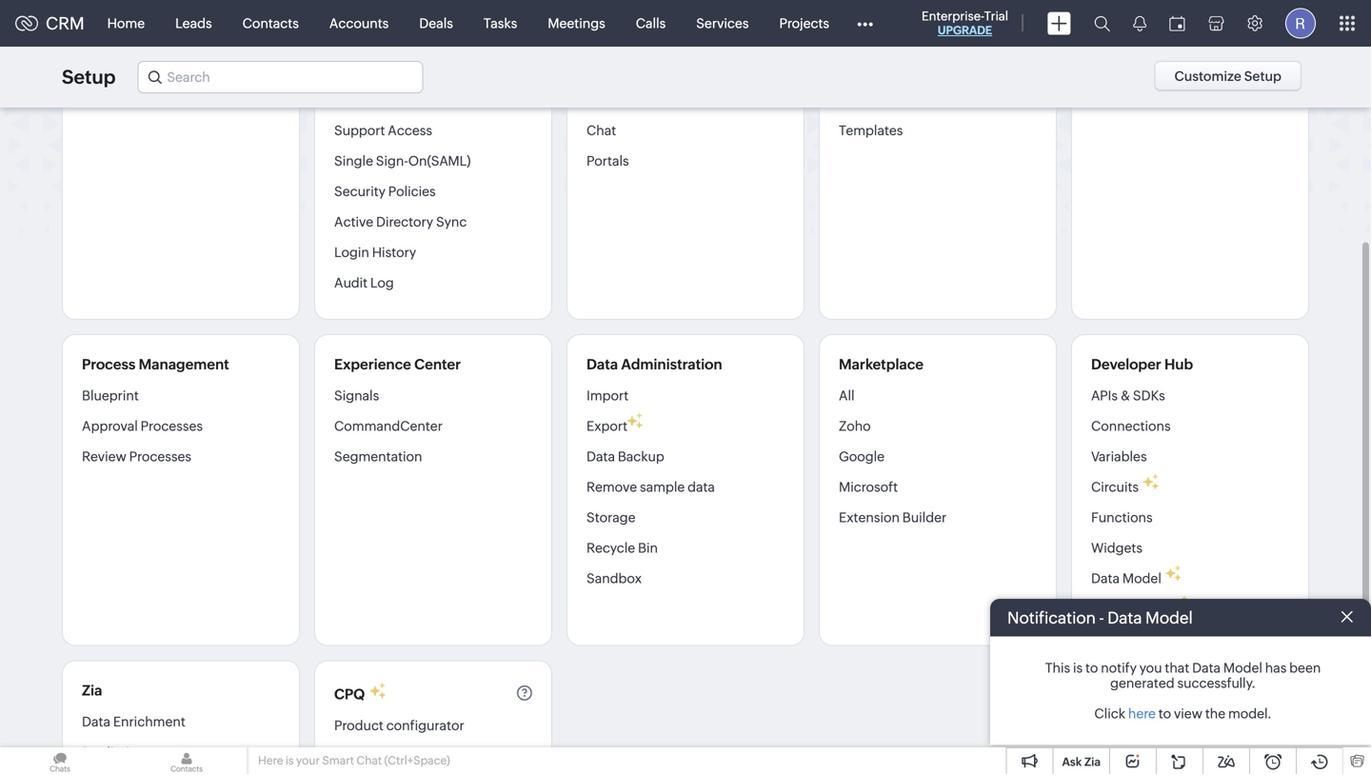Task type: locate. For each thing, give the bounding box(es) containing it.
is left your
[[286, 755, 294, 767]]

audit log
[[334, 275, 394, 291]]

data up import
[[587, 356, 618, 373]]

sample
[[640, 480, 685, 495]]

accounts link
[[314, 0, 404, 46]]

data for data enrichment
[[82, 715, 110, 730]]

data for data administration
[[587, 356, 618, 373]]

1 vertical spatial zia
[[1085, 756, 1101, 769]]

login
[[334, 245, 370, 260]]

client script
[[1092, 602, 1169, 617]]

single
[[334, 153, 373, 169]]

calls
[[636, 16, 666, 31]]

blueprint link
[[82, 387, 139, 411]]

here link
[[1129, 706, 1156, 722]]

zia
[[82, 683, 102, 699], [1085, 756, 1101, 769]]

segmentation
[[334, 449, 423, 464]]

successfully.
[[1178, 676, 1256, 691]]

1 vertical spatial is
[[286, 755, 294, 767]]

0 vertical spatial zia
[[82, 683, 102, 699]]

data up client
[[1092, 571, 1120, 586]]

import
[[587, 388, 629, 403]]

projects link
[[764, 0, 845, 46]]

data for data backup
[[587, 449, 615, 464]]

model up script
[[1123, 571, 1162, 586]]

setup
[[62, 66, 116, 88], [1245, 69, 1282, 84]]

support access link
[[334, 115, 433, 146]]

notify
[[1102, 661, 1137, 676]]

data down the export link
[[587, 449, 615, 464]]

0 horizontal spatial chat
[[357, 755, 382, 767]]

processes
[[141, 419, 203, 434], [129, 449, 192, 464]]

1 horizontal spatial setup
[[1245, 69, 1282, 84]]

1 vertical spatial processes
[[129, 449, 192, 464]]

processes up review processes
[[141, 419, 203, 434]]

enterprise-trial upgrade
[[922, 9, 1009, 37]]

setup right 'customize' at the right of the page
[[1245, 69, 1282, 84]]

data enrichment link
[[82, 714, 186, 737]]

google link
[[839, 442, 885, 472]]

2 vertical spatial model
[[1224, 661, 1263, 676]]

recycle bin link
[[587, 533, 658, 564]]

to left notify
[[1086, 661, 1099, 676]]

audit log link
[[334, 268, 394, 298]]

zoho
[[839, 419, 871, 434]]

translations link
[[839, 85, 914, 115]]

processes down approval processes link
[[129, 449, 192, 464]]

ask
[[1063, 756, 1083, 769]]

management
[[139, 356, 229, 373]]

client script link
[[1092, 594, 1169, 625]]

security policies
[[334, 184, 436, 199]]

trial
[[985, 9, 1009, 23]]

1 horizontal spatial is
[[1074, 661, 1083, 676]]

accounts
[[329, 16, 389, 31]]

connections link
[[1092, 411, 1171, 442]]

all
[[839, 388, 855, 403]]

Other Modules field
[[845, 8, 886, 39]]

data inside this is to notify you that data model has been generated successfully.
[[1193, 661, 1221, 676]]

1 horizontal spatial zia
[[1085, 756, 1101, 769]]

setup down 'crm' on the left top
[[62, 66, 116, 88]]

is right this
[[1074, 661, 1083, 676]]

domain
[[384, 92, 433, 108]]

create menu image
[[1048, 12, 1072, 35]]

signals image
[[1134, 15, 1147, 31]]

0 vertical spatial to
[[1086, 661, 1099, 676]]

review processes link
[[82, 442, 192, 472]]

model
[[1123, 571, 1162, 586], [1146, 609, 1194, 627], [1224, 661, 1263, 676]]

customize
[[1175, 69, 1242, 84]]

circuits
[[1092, 480, 1139, 495]]

backup
[[618, 449, 665, 464]]

model up that
[[1146, 609, 1194, 627]]

segmentation link
[[334, 442, 423, 472]]

setup inside button
[[1245, 69, 1282, 84]]

data inside "link"
[[587, 449, 615, 464]]

services
[[697, 16, 749, 31]]

chats image
[[0, 748, 120, 775]]

data up prediction link
[[82, 715, 110, 730]]

click here to view the model.
[[1095, 706, 1272, 722]]

active
[[334, 214, 374, 230]]

bin
[[638, 541, 658, 556]]

None field
[[138, 61, 423, 93]]

1 vertical spatial to
[[1159, 706, 1172, 722]]

contacts
[[243, 16, 299, 31]]

&
[[1121, 388, 1131, 403]]

translations
[[839, 92, 914, 108]]

export link
[[587, 411, 628, 442]]

circuits link
[[1092, 472, 1139, 503]]

developer hub
[[1092, 356, 1194, 373]]

signals element
[[1122, 0, 1158, 47]]

0 vertical spatial is
[[1074, 661, 1083, 676]]

data for data model
[[1092, 571, 1120, 586]]

is
[[1074, 661, 1083, 676], [286, 755, 294, 767]]

create menu element
[[1037, 0, 1083, 46]]

prediction
[[82, 745, 146, 760]]

is for this
[[1074, 661, 1083, 676]]

customize setup
[[1175, 69, 1282, 84]]

to for view
[[1159, 706, 1172, 722]]

experience center
[[334, 356, 461, 373]]

script
[[1131, 602, 1169, 617]]

logo image
[[15, 16, 38, 31]]

0 horizontal spatial to
[[1086, 661, 1099, 676]]

here is your smart chat (ctrl+space)
[[258, 755, 450, 767]]

the
[[1206, 706, 1226, 722]]

experience
[[334, 356, 411, 373]]

0 vertical spatial processes
[[141, 419, 203, 434]]

templates link
[[839, 115, 904, 146]]

1 horizontal spatial to
[[1159, 706, 1172, 722]]

connections
[[1092, 419, 1171, 434]]

recycle bin
[[587, 541, 658, 556]]

processes for review processes
[[129, 449, 192, 464]]

signals
[[334, 388, 379, 403]]

trusted
[[334, 92, 382, 108]]

model left has on the bottom right of the page
[[1224, 661, 1263, 676]]

apis & sdks link
[[1092, 387, 1166, 411]]

meetings link
[[533, 0, 621, 46]]

1 vertical spatial model
[[1146, 609, 1194, 627]]

data right that
[[1193, 661, 1221, 676]]

0 horizontal spatial is
[[286, 755, 294, 767]]

commandcenter
[[334, 419, 443, 434]]

sync
[[436, 214, 467, 230]]

microsoft link
[[839, 472, 898, 503]]

crm
[[46, 14, 84, 33]]

portals link
[[587, 146, 629, 176]]

templates
[[839, 123, 904, 138]]

0 vertical spatial chat
[[587, 123, 617, 138]]

profile element
[[1275, 0, 1328, 46]]

data right -
[[1108, 609, 1143, 627]]

calls link
[[621, 0, 681, 46]]

been
[[1290, 661, 1322, 676]]

here
[[1129, 706, 1156, 722]]

log
[[370, 275, 394, 291]]

is inside this is to notify you that data model has been generated successfully.
[[1074, 661, 1083, 676]]

1 vertical spatial chat
[[357, 755, 382, 767]]

review
[[82, 449, 127, 464]]

configurator
[[387, 718, 465, 734]]

to inside this is to notify you that data model has been generated successfully.
[[1086, 661, 1099, 676]]

contacts image
[[127, 748, 247, 775]]

support
[[334, 123, 385, 138]]

profile image
[[1286, 8, 1317, 39]]

(ctrl+space)
[[384, 755, 450, 767]]

administration
[[622, 356, 723, 373]]

zia right ask on the bottom
[[1085, 756, 1101, 769]]

prediction link
[[82, 737, 146, 768]]

zia up the data enrichment
[[82, 683, 102, 699]]

processes for approval processes
[[141, 419, 203, 434]]

to right here
[[1159, 706, 1172, 722]]



Task type: describe. For each thing, give the bounding box(es) containing it.
functions link
[[1092, 503, 1153, 533]]

directory
[[376, 214, 434, 230]]

scoring
[[1092, 92, 1141, 108]]

meetings
[[548, 16, 606, 31]]

smart
[[322, 755, 354, 767]]

history
[[372, 245, 417, 260]]

0 vertical spatial model
[[1123, 571, 1162, 586]]

social
[[587, 92, 625, 108]]

approval processes link
[[82, 411, 203, 442]]

remove
[[587, 480, 638, 495]]

access
[[388, 123, 433, 138]]

search element
[[1083, 0, 1122, 47]]

price
[[334, 749, 366, 764]]

home
[[107, 16, 145, 31]]

process management
[[82, 356, 229, 373]]

login history
[[334, 245, 417, 260]]

0 horizontal spatial zia
[[82, 683, 102, 699]]

google
[[839, 449, 885, 464]]

click
[[1095, 706, 1126, 722]]

projects
[[780, 16, 830, 31]]

enterprise-
[[922, 9, 985, 23]]

ask zia
[[1063, 756, 1101, 769]]

variables
[[1092, 449, 1148, 464]]

trusted domain link
[[334, 85, 433, 115]]

data model link
[[1092, 564, 1162, 594]]

to for notify
[[1086, 661, 1099, 676]]

model inside this is to notify you that data model has been generated successfully.
[[1224, 661, 1263, 676]]

on(saml)
[[408, 153, 471, 169]]

sandbox link
[[587, 564, 642, 594]]

scoring rules link
[[1092, 85, 1177, 115]]

1 horizontal spatial chat
[[587, 123, 617, 138]]

Search text field
[[138, 62, 422, 92]]

tasks
[[484, 16, 518, 31]]

functions
[[1092, 510, 1153, 525]]

rules
[[369, 749, 398, 764]]

signals link
[[334, 387, 379, 411]]

single sign-on(saml)
[[334, 153, 471, 169]]

policies
[[388, 184, 436, 199]]

audit
[[334, 275, 368, 291]]

contacts link
[[227, 0, 314, 46]]

leads
[[175, 16, 212, 31]]

your
[[296, 755, 320, 767]]

upgrade
[[938, 24, 993, 37]]

you
[[1140, 661, 1163, 676]]

widgets
[[1092, 541, 1143, 556]]

social link
[[587, 85, 625, 115]]

zoho link
[[839, 411, 871, 442]]

-
[[1100, 609, 1105, 627]]

data enrichment
[[82, 715, 186, 730]]

approval
[[82, 419, 138, 434]]

this is to notify you that data model has been generated successfully.
[[1046, 661, 1322, 691]]

services link
[[681, 0, 764, 46]]

is for here
[[286, 755, 294, 767]]

widgets link
[[1092, 533, 1143, 564]]

calendar image
[[1170, 16, 1186, 31]]

extension
[[839, 510, 900, 525]]

model.
[[1229, 706, 1272, 722]]

0 horizontal spatial setup
[[62, 66, 116, 88]]

security
[[334, 184, 386, 199]]

export
[[587, 419, 628, 434]]

notification
[[1008, 609, 1097, 627]]

rules
[[1143, 92, 1177, 108]]

product configurator link
[[334, 717, 465, 741]]

scoring rules
[[1092, 92, 1177, 108]]

support access
[[334, 123, 433, 138]]

extension builder
[[839, 510, 947, 525]]

portals
[[587, 153, 629, 169]]

microsoft
[[839, 480, 898, 495]]

customize setup link
[[1155, 61, 1310, 91]]

data
[[688, 480, 715, 495]]

sdks
[[1134, 388, 1166, 403]]

sign-
[[376, 153, 408, 169]]

approval processes
[[82, 419, 203, 434]]

recycle
[[587, 541, 636, 556]]

deals link
[[404, 0, 469, 46]]

product
[[334, 718, 384, 734]]

apis
[[1092, 388, 1118, 403]]

remove sample data link
[[587, 472, 715, 503]]

search image
[[1095, 15, 1111, 31]]

developer
[[1092, 356, 1162, 373]]



Task type: vqa. For each thing, say whether or not it's contained in the screenshot.
Search Applications text field
no



